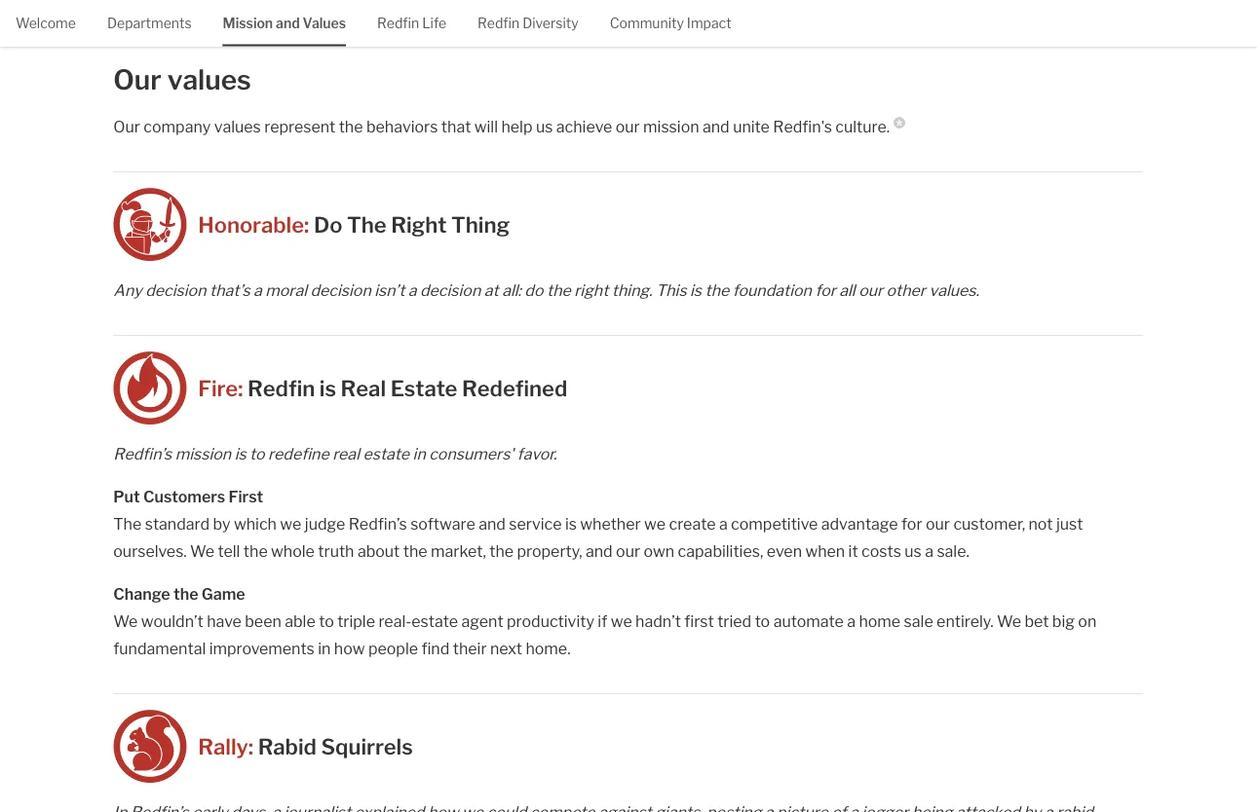 Task type: locate. For each thing, give the bounding box(es) containing it.
2 horizontal spatial redfin
[[478, 15, 520, 32]]

first
[[229, 487, 263, 506]]

0 vertical spatial mission
[[643, 117, 699, 136]]

the right "do"
[[347, 212, 387, 238]]

1 horizontal spatial for
[[902, 515, 923, 534]]

community impact
[[610, 15, 732, 32]]

redfin's
[[113, 444, 172, 463], [349, 515, 407, 534]]

we left bet
[[997, 612, 1021, 631]]

2 decision from the left
[[310, 281, 371, 300]]

our right "achieve"
[[616, 117, 640, 136]]

real
[[333, 444, 360, 463]]

other
[[887, 281, 926, 300]]

for right advantage
[[902, 515, 923, 534]]

able
[[285, 612, 316, 631]]

our for our company values represent the behaviors that will help us achieve our mission and unite redfin's culture.
[[113, 117, 140, 136]]

1 horizontal spatial the
[[347, 212, 387, 238]]

to left redefine
[[250, 444, 265, 463]]

even
[[767, 542, 802, 561]]

redfin life
[[377, 15, 446, 32]]

1 vertical spatial redfin's
[[349, 515, 407, 534]]

1 horizontal spatial in
[[413, 444, 426, 463]]

the inside put customers first the standard by which we judge redfin's software and service is whether we create a competitive advantage for our customer, not just ourselves. we tell the whole truth about the market, the property, and our own capabilities, even when it costs us a sale.
[[113, 515, 142, 534]]

about
[[358, 542, 400, 561]]

mission up customers
[[175, 444, 231, 463]]

1 horizontal spatial decision
[[310, 281, 371, 300]]

capabilities,
[[678, 542, 764, 561]]

1 vertical spatial estate
[[412, 612, 458, 631]]

whether
[[580, 515, 641, 534]]

any
[[113, 281, 142, 300]]

and left unite
[[703, 117, 730, 136]]

we inside change the game we wouldn't have been able to triple real-estate agent productivity if we hadn't first tried to automate a home sale entirely. we bet big on fundamental improvements in how people find their next home.
[[611, 612, 632, 631]]

1 horizontal spatial estate
[[412, 612, 458, 631]]

automate
[[774, 612, 844, 631]]

1 horizontal spatial redfin's
[[349, 515, 407, 534]]

our company values represent the behaviors that will help us achieve our mission and unite redfin's culture.
[[113, 117, 890, 136]]

welcome link
[[16, 0, 76, 44]]

productivity
[[507, 612, 594, 631]]

1 horizontal spatial to
[[319, 612, 334, 631]]

welcome
[[16, 15, 76, 32]]

redfin's up the about at the left bottom of the page
[[349, 515, 407, 534]]

0 horizontal spatial to
[[250, 444, 265, 463]]

big
[[1052, 612, 1075, 631]]

estate right real
[[363, 444, 409, 463]]

1 vertical spatial our
[[113, 117, 140, 136]]

redfin inside 'link'
[[377, 15, 419, 32]]

us right costs
[[905, 542, 922, 561]]

sale.
[[937, 542, 970, 561]]

have
[[207, 612, 242, 631]]

life
[[422, 15, 446, 32]]

truth
[[318, 542, 354, 561]]

decision
[[145, 281, 206, 300], [310, 281, 371, 300], [420, 281, 481, 300]]

in
[[413, 444, 426, 463], [318, 639, 331, 658]]

a left home
[[847, 612, 856, 631]]

values right "company"
[[214, 117, 261, 136]]

improvements
[[209, 639, 315, 658]]

us
[[536, 117, 553, 136], [905, 542, 922, 561]]

our
[[113, 63, 162, 96], [113, 117, 140, 136]]

how
[[334, 639, 365, 658]]

the right represent
[[339, 117, 363, 136]]

bet
[[1025, 612, 1049, 631]]

redfin inside redfin diversity link
[[478, 15, 520, 32]]

0 horizontal spatial redfin's
[[113, 444, 172, 463]]

rabid squirrel wearing boxing gloves image
[[113, 711, 186, 784]]

redefine
[[268, 444, 329, 463]]

decision left the at
[[420, 281, 481, 300]]

fundamental
[[113, 639, 206, 658]]

1 horizontal spatial mission
[[643, 117, 699, 136]]

2 horizontal spatial decision
[[420, 281, 481, 300]]

redfin left the 'life'
[[377, 15, 419, 32]]

redfin's mission is to redefine real estate in consumers' favor.
[[113, 444, 557, 463]]

redfin life link
[[377, 0, 446, 44]]

0 vertical spatial the
[[347, 212, 387, 238]]

our left "company"
[[113, 117, 140, 136]]

1 horizontal spatial we
[[190, 542, 214, 561]]

the right 'tell'
[[244, 542, 268, 561]]

0 vertical spatial in
[[413, 444, 426, 463]]

the right this
[[705, 281, 729, 300]]

1 vertical spatial for
[[902, 515, 923, 534]]

and
[[276, 15, 300, 32], [703, 117, 730, 136], [479, 515, 506, 534], [586, 542, 613, 561]]

our for our values
[[113, 63, 162, 96]]

values
[[167, 63, 251, 96], [214, 117, 261, 136]]

change the game we wouldn't have been able to triple real-estate agent productivity if we hadn't first tried to automate a home sale entirely. we bet big on fundamental improvements in how people find their next home.
[[113, 585, 1097, 658]]

us right help
[[536, 117, 553, 136]]

2 horizontal spatial we
[[644, 515, 666, 534]]

we
[[190, 542, 214, 561], [113, 612, 138, 631], [997, 612, 1021, 631]]

0 horizontal spatial the
[[113, 515, 142, 534]]

0 horizontal spatial mission
[[175, 444, 231, 463]]

entirely.
[[937, 612, 994, 631]]

1 horizontal spatial we
[[611, 612, 632, 631]]

1 vertical spatial the
[[113, 515, 142, 534]]

redefined
[[462, 375, 568, 402]]

that
[[441, 117, 471, 136]]

people
[[368, 639, 418, 658]]

our values
[[113, 63, 251, 96]]

a left sale.
[[925, 542, 934, 561]]

redfin left diversity
[[478, 15, 520, 32]]

mission
[[223, 15, 273, 32]]

any decision that's a moral decision isn't a decision at all: do the right thing. this is the foundation for all our other values.
[[113, 281, 979, 300]]

the down 'put'
[[113, 515, 142, 534]]

community impact link
[[610, 0, 732, 44]]

mission left unite
[[643, 117, 699, 136]]

0 horizontal spatial decision
[[145, 281, 206, 300]]

our down departments
[[113, 63, 162, 96]]

values up "company"
[[167, 63, 251, 96]]

0 vertical spatial for
[[815, 281, 836, 300]]

costs
[[862, 542, 901, 561]]

2 horizontal spatial to
[[755, 612, 770, 631]]

decision left isn't
[[310, 281, 371, 300]]

decision right the any
[[145, 281, 206, 300]]

0 vertical spatial our
[[113, 63, 162, 96]]

just
[[1057, 515, 1083, 534]]

0 vertical spatial us
[[536, 117, 553, 136]]

customer,
[[954, 515, 1025, 534]]

triple
[[337, 612, 375, 631]]

we up own
[[644, 515, 666, 534]]

1 vertical spatial in
[[318, 639, 331, 658]]

estate up find
[[412, 612, 458, 631]]

this
[[656, 281, 687, 300]]

redfin's up 'put'
[[113, 444, 172, 463]]

0 horizontal spatial estate
[[363, 444, 409, 463]]

0 horizontal spatial us
[[536, 117, 553, 136]]

2 our from the top
[[113, 117, 140, 136]]

0 horizontal spatial in
[[318, 639, 331, 658]]

redfin right 'fire:' at top left
[[248, 375, 315, 402]]

1 horizontal spatial redfin
[[377, 15, 419, 32]]

our
[[616, 117, 640, 136], [859, 281, 883, 300], [926, 515, 950, 534], [616, 542, 640, 561]]

we left 'tell'
[[190, 542, 214, 561]]

standard
[[145, 515, 210, 534]]

is up property,
[[565, 515, 577, 534]]

fire:
[[198, 375, 243, 402]]

put customers first the standard by which we judge redfin's software and service is whether we create a competitive advantage for our customer, not just ourselves. we tell the whole truth about the market, the property, and our own capabilities, even when it costs us a sale.
[[113, 487, 1083, 561]]

is left the real
[[320, 375, 336, 402]]

the
[[339, 117, 363, 136], [547, 281, 571, 300], [705, 281, 729, 300], [244, 542, 268, 561], [403, 542, 427, 561], [489, 542, 514, 561], [174, 585, 198, 604]]

to right tried
[[755, 612, 770, 631]]

to right able
[[319, 612, 334, 631]]

we right if
[[611, 612, 632, 631]]

a right that's
[[253, 281, 262, 300]]

we up whole at left bottom
[[280, 515, 302, 534]]

1 our from the top
[[113, 63, 162, 96]]

for
[[815, 281, 836, 300], [902, 515, 923, 534]]

the
[[347, 212, 387, 238], [113, 515, 142, 534]]

redfin for redfin life
[[377, 15, 419, 32]]

in left how
[[318, 639, 331, 658]]

which
[[234, 515, 277, 534]]

1 horizontal spatial us
[[905, 542, 922, 561]]

in left consumers'
[[413, 444, 426, 463]]

the up wouldn't
[[174, 585, 198, 604]]

for left all
[[815, 281, 836, 300]]

we down change
[[113, 612, 138, 631]]

1 vertical spatial us
[[905, 542, 922, 561]]



Task type: describe. For each thing, give the bounding box(es) containing it.
impact
[[687, 15, 732, 32]]

create
[[669, 515, 716, 534]]

1 vertical spatial mission
[[175, 444, 231, 463]]

judge
[[305, 515, 345, 534]]

hadn't
[[636, 612, 681, 631]]

achieve
[[556, 117, 612, 136]]

all
[[839, 281, 855, 300]]

is right this
[[690, 281, 702, 300]]

community
[[610, 15, 684, 32]]

redfin for redfin diversity
[[478, 15, 520, 32]]

real
[[341, 375, 386, 402]]

the right market,
[[489, 542, 514, 561]]

market,
[[431, 542, 486, 561]]

competitive
[[731, 515, 818, 534]]

change
[[113, 585, 170, 604]]

right
[[391, 212, 447, 238]]

unite
[[733, 117, 770, 136]]

our up sale.
[[926, 515, 950, 534]]

is up first
[[235, 444, 246, 463]]

1 decision from the left
[[145, 281, 206, 300]]

their
[[453, 639, 487, 658]]

honorable: do the right thing
[[198, 212, 510, 238]]

if
[[598, 612, 607, 631]]

on
[[1078, 612, 1097, 631]]

redfin diversity link
[[478, 0, 579, 44]]

rally: rabid squirrels
[[198, 734, 413, 760]]

we inside put customers first the standard by which we judge redfin's software and service is whether we create a competitive advantage for our customer, not just ourselves. we tell the whole truth about the market, the property, and our own capabilities, even when it costs us a sale.
[[190, 542, 214, 561]]

a up capabilities,
[[719, 515, 728, 534]]

and left values
[[276, 15, 300, 32]]

and down whether
[[586, 542, 613, 561]]

a inside change the game we wouldn't have been able to triple real-estate agent productivity if we hadn't first tried to automate a home sale entirely. we bet big on fundamental improvements in how people find their next home.
[[847, 612, 856, 631]]

do
[[525, 281, 543, 300]]

software
[[410, 515, 475, 534]]

ourselves.
[[113, 542, 187, 561]]

values.
[[929, 281, 979, 300]]

right
[[574, 281, 609, 300]]

rally:
[[198, 734, 253, 760]]

our left own
[[616, 542, 640, 561]]

honorable:
[[198, 212, 309, 238]]

we for service
[[644, 515, 666, 534]]

isn't
[[374, 281, 405, 300]]

own
[[644, 542, 675, 561]]

behaviors
[[366, 117, 438, 136]]

and left service
[[479, 515, 506, 534]]

values
[[303, 15, 346, 32]]

game
[[202, 585, 245, 604]]

it
[[849, 542, 858, 561]]

favor.
[[517, 444, 557, 463]]

0 horizontal spatial we
[[280, 515, 302, 534]]

next
[[490, 639, 522, 658]]

moral
[[265, 281, 307, 300]]

0 horizontal spatial for
[[815, 281, 836, 300]]

us inside put customers first the standard by which we judge redfin's software and service is whether we create a competitive advantage for our customer, not just ourselves. we tell the whole truth about the market, the property, and our own capabilities, even when it costs us a sale.
[[905, 542, 922, 561]]

fire: redfin is real estate redefined
[[198, 375, 568, 402]]

a right isn't
[[408, 281, 417, 300]]

first
[[685, 612, 714, 631]]

2 horizontal spatial we
[[997, 612, 1021, 631]]

the right the about at the left bottom of the page
[[403, 542, 427, 561]]

when
[[805, 542, 845, 561]]

agent
[[461, 612, 504, 631]]

0 horizontal spatial redfin
[[248, 375, 315, 402]]

real-
[[379, 612, 412, 631]]

at
[[484, 281, 499, 300]]

advantage
[[821, 515, 898, 534]]

represent
[[264, 117, 336, 136]]

culture.
[[836, 117, 890, 136]]

will
[[474, 117, 498, 136]]

fire image
[[113, 352, 186, 425]]

been
[[245, 612, 281, 631]]

disclaimer image
[[894, 117, 906, 129]]

1 vertical spatial values
[[214, 117, 261, 136]]

redfin's inside put customers first the standard by which we judge redfin's software and service is whether we create a competitive advantage for our customer, not just ourselves. we tell the whole truth about the market, the property, and our own capabilities, even when it costs us a sale.
[[349, 515, 407, 534]]

sale
[[904, 612, 933, 631]]

0 vertical spatial estate
[[363, 444, 409, 463]]

whole
[[271, 542, 315, 561]]

all:
[[502, 281, 521, 300]]

redfin's
[[773, 117, 832, 136]]

in inside change the game we wouldn't have been able to triple real-estate agent productivity if we hadn't first tried to automate a home sale entirely. we bet big on fundamental improvements in how people find their next home.
[[318, 639, 331, 658]]

home.
[[526, 639, 571, 658]]

thing.
[[612, 281, 653, 300]]

customers
[[143, 487, 225, 506]]

property,
[[517, 542, 582, 561]]

0 vertical spatial redfin's
[[113, 444, 172, 463]]

0 vertical spatial values
[[167, 63, 251, 96]]

is inside put customers first the standard by which we judge redfin's software and service is whether we create a competitive advantage for our customer, not just ourselves. we tell the whole truth about the market, the property, and our own capabilities, even when it costs us a sale.
[[565, 515, 577, 534]]

knight holding a sword image
[[113, 188, 186, 261]]

do
[[314, 212, 343, 238]]

foundation
[[733, 281, 812, 300]]

for inside put customers first the standard by which we judge redfin's software and service is whether we create a competitive advantage for our customer, not just ourselves. we tell the whole truth about the market, the property, and our own capabilities, even when it costs us a sale.
[[902, 515, 923, 534]]

mission and values
[[223, 15, 346, 32]]

we for agent
[[611, 612, 632, 631]]

consumers'
[[429, 444, 514, 463]]

our right all
[[859, 281, 883, 300]]

home
[[859, 612, 901, 631]]

estate inside change the game we wouldn't have been able to triple real-estate agent productivity if we hadn't first tried to automate a home sale entirely. we bet big on fundamental improvements in how people find their next home.
[[412, 612, 458, 631]]

the inside change the game we wouldn't have been able to triple real-estate agent productivity if we hadn't first tried to automate a home sale entirely. we bet big on fundamental improvements in how people find their next home.
[[174, 585, 198, 604]]

0 horizontal spatial we
[[113, 612, 138, 631]]

find
[[422, 639, 450, 658]]

by
[[213, 515, 231, 534]]

estate
[[390, 375, 458, 402]]

3 decision from the left
[[420, 281, 481, 300]]

tried
[[718, 612, 752, 631]]

squirrels
[[321, 734, 413, 760]]

put
[[113, 487, 140, 506]]

mission and values link
[[223, 0, 346, 44]]

the right 'do'
[[547, 281, 571, 300]]



Task type: vqa. For each thing, say whether or not it's contained in the screenshot.
the consultation.
no



